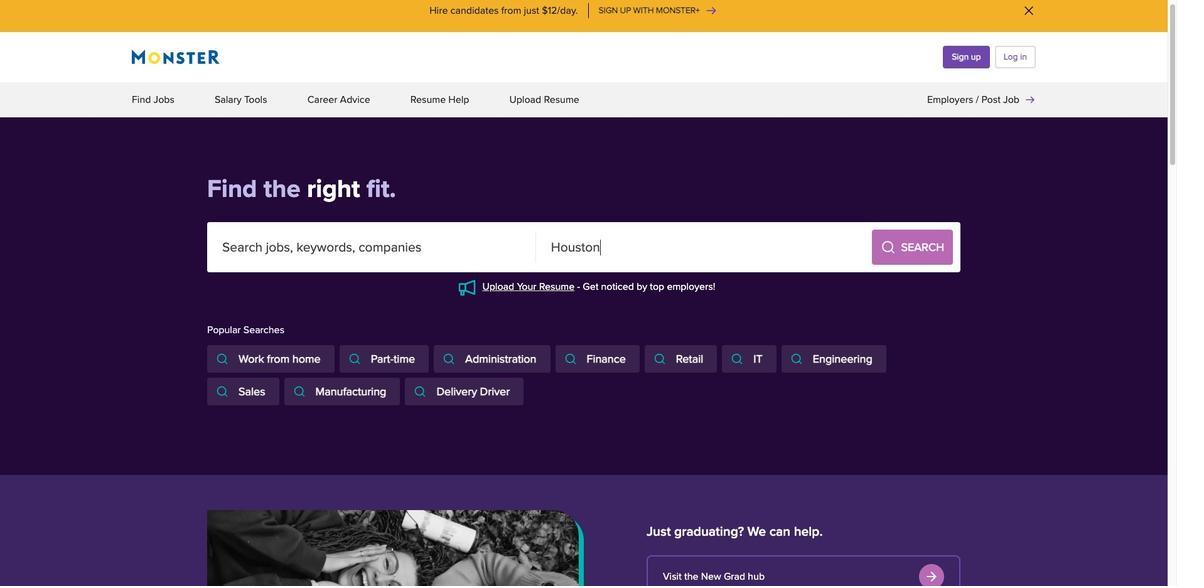 Task type: vqa. For each thing, say whether or not it's contained in the screenshot.
Filter icon
no



Task type: locate. For each thing, give the bounding box(es) containing it.
monster image
[[132, 50, 220, 65]]

Search jobs, keywords, companies search field
[[207, 222, 536, 273]]

Enter location or "remote" search field
[[536, 222, 865, 273]]



